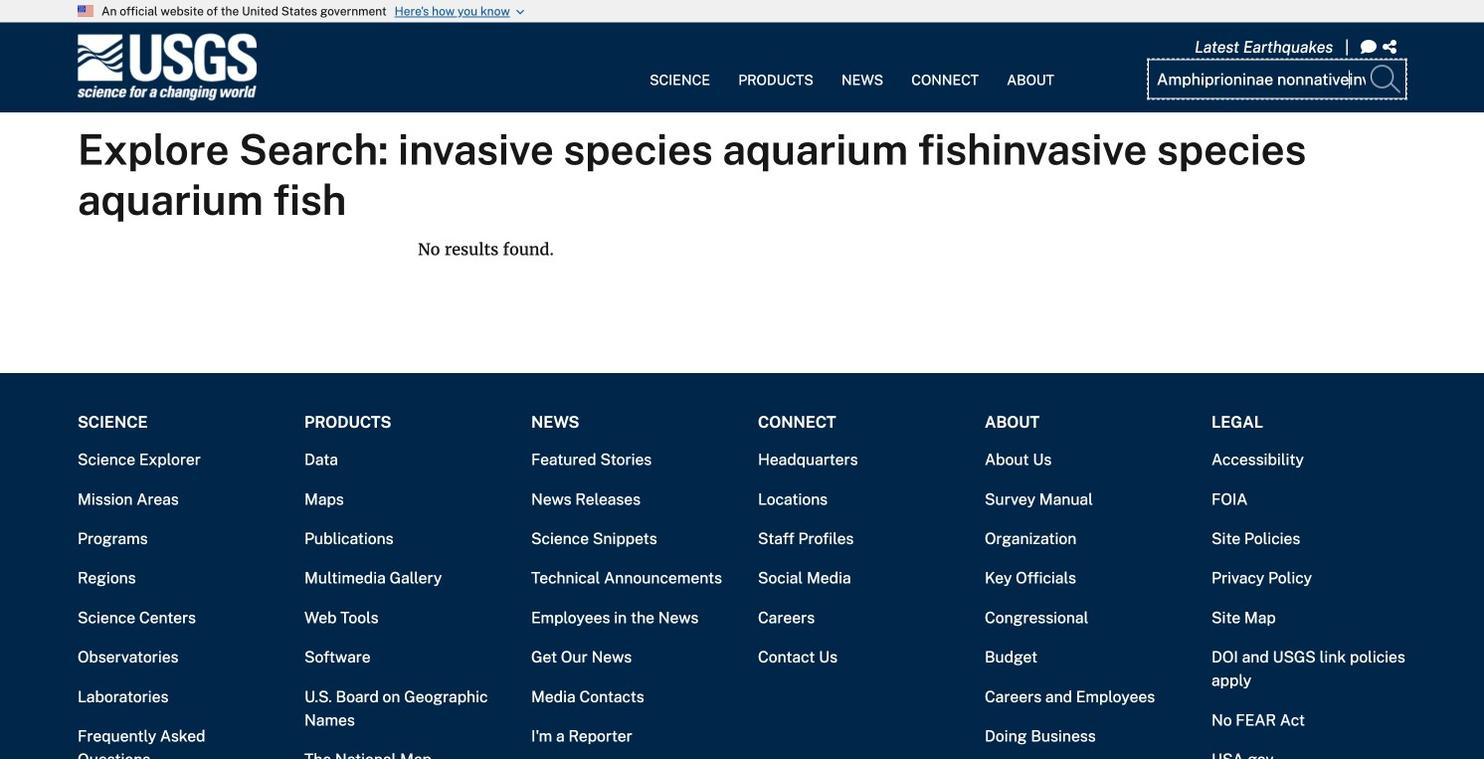 Task type: vqa. For each thing, say whether or not it's contained in the screenshot.
3rd menu item from right
yes



Task type: describe. For each thing, give the bounding box(es) containing it.
5 menu item from the left
[[993, 34, 1069, 101]]

2 menu item from the left
[[725, 34, 828, 101]]

3 menu item from the left
[[828, 34, 898, 101]]

home image
[[78, 33, 257, 101]]



Task type: locate. For each thing, give the bounding box(es) containing it.
u.s. flag image
[[78, 6, 94, 17]]

4 menu item from the left
[[898, 34, 993, 101]]

Input text field
[[1148, 59, 1407, 99]]

1 menu item from the left
[[636, 34, 725, 101]]

footer
[[0, 333, 1485, 759]]

live webchat image
[[1361, 39, 1377, 55]]

share social media image
[[1383, 39, 1401, 55]]

menu
[[636, 34, 1069, 101]]

menu item
[[636, 34, 725, 101], [725, 34, 828, 101], [828, 34, 898, 101], [898, 34, 993, 101], [993, 34, 1069, 101]]

Search submit
[[1367, 59, 1407, 99]]



